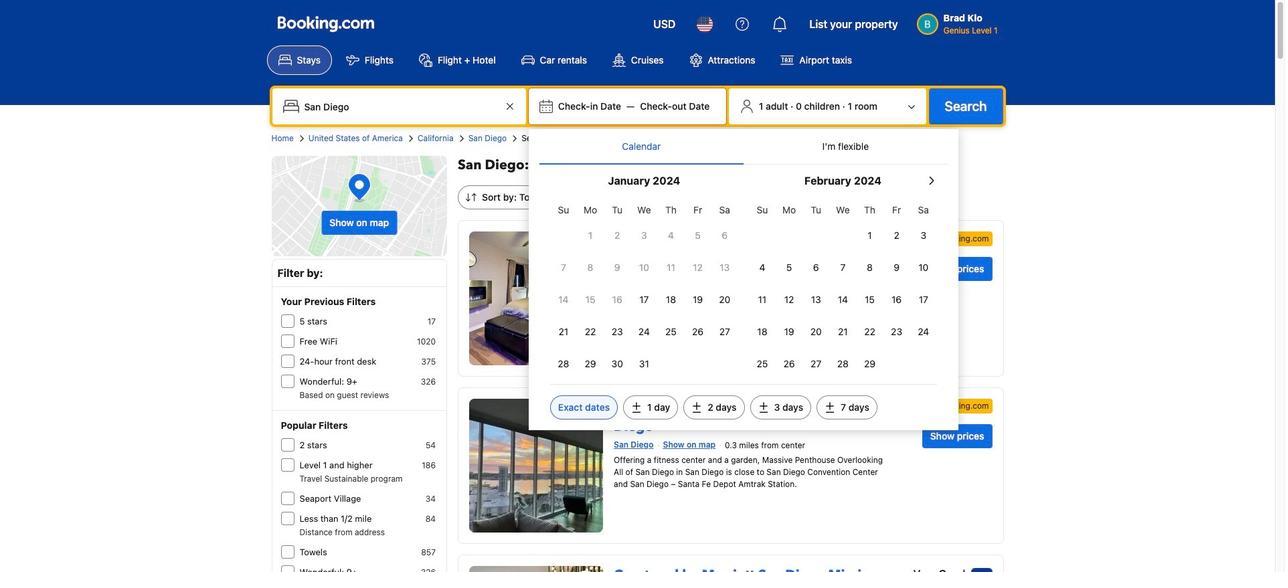 Task type: vqa. For each thing, say whether or not it's contained in the screenshot.
to
no



Task type: locate. For each thing, give the bounding box(es) containing it.
tab list
[[540, 129, 948, 165]]

4 January 2024 checkbox
[[658, 221, 685, 250]]

1 grid from the left
[[550, 197, 739, 379]]

3 January 2024 checkbox
[[631, 221, 658, 250]]

29 January 2024 checkbox
[[577, 350, 604, 379]]

8 February 2024 checkbox
[[857, 253, 884, 283]]

luxury tiny house image
[[469, 232, 603, 366]]

1 January 2024 checkbox
[[577, 221, 604, 250]]

scored 8.1 element
[[971, 569, 993, 573]]

26 February 2024 checkbox
[[776, 350, 803, 379]]

17 January 2024 checkbox
[[631, 285, 658, 315]]

22 January 2024 checkbox
[[577, 317, 604, 347]]

0 horizontal spatial grid
[[550, 197, 739, 379]]

14 February 2024 checkbox
[[830, 285, 857, 315]]

search results updated. san diego: 1,069 properties found. element
[[458, 156, 1004, 175]]

9 January 2024 checkbox
[[604, 253, 631, 283]]

20 January 2024 checkbox
[[712, 285, 739, 315]]

11 February 2024 checkbox
[[749, 285, 776, 315]]

12 January 2024 checkbox
[[685, 253, 712, 283]]

30 January 2024 checkbox
[[604, 350, 631, 379]]

1 February 2024 checkbox
[[857, 221, 884, 250]]

9 February 2024 checkbox
[[884, 253, 911, 283]]

3 February 2024 checkbox
[[911, 221, 937, 250]]

14 January 2024 checkbox
[[550, 285, 577, 315]]

5 February 2024 checkbox
[[776, 253, 803, 283]]

13 February 2024 checkbox
[[803, 285, 830, 315]]

10 February 2024 checkbox
[[911, 253, 937, 283]]

7 February 2024 checkbox
[[830, 253, 857, 283]]

25 February 2024 checkbox
[[749, 350, 776, 379]]

15 January 2024 checkbox
[[577, 285, 604, 315]]

18 January 2024 checkbox
[[658, 285, 685, 315]]

grid
[[550, 197, 739, 379], [749, 197, 937, 379]]

21 February 2024 checkbox
[[830, 317, 857, 347]]

2 February 2024 checkbox
[[884, 221, 911, 250]]

27 February 2024 checkbox
[[803, 350, 830, 379]]

your account menu brad klo genius level 1 element
[[917, 6, 1003, 37]]

1 horizontal spatial grid
[[749, 197, 937, 379]]

28 January 2024 checkbox
[[550, 350, 577, 379]]

23 January 2024 checkbox
[[604, 317, 631, 347]]

10 January 2024 checkbox
[[631, 253, 658, 283]]

19 January 2024 checkbox
[[685, 285, 712, 315]]

12 February 2024 checkbox
[[776, 285, 803, 315]]



Task type: describe. For each thing, give the bounding box(es) containing it.
2 January 2024 checkbox
[[604, 221, 631, 250]]

Where are you going? field
[[299, 94, 502, 119]]

16 January 2024 checkbox
[[604, 285, 631, 315]]

4 February 2024 checkbox
[[749, 253, 776, 283]]

20 February 2024 checkbox
[[803, 317, 830, 347]]

17 February 2024 checkbox
[[911, 285, 937, 315]]

very good element
[[913, 567, 966, 573]]

2 grid from the left
[[749, 197, 937, 379]]

22 February 2024 checkbox
[[857, 317, 884, 347]]

6 January 2024 checkbox
[[712, 221, 739, 250]]

25 January 2024 checkbox
[[658, 317, 685, 347]]

23 February 2024 checkbox
[[884, 317, 911, 347]]

16 February 2024 checkbox
[[884, 285, 911, 315]]

27 January 2024 checkbox
[[712, 317, 739, 347]]

31 January 2024 checkbox
[[631, 350, 658, 379]]

6 February 2024 checkbox
[[803, 253, 830, 283]]

24 February 2024 checkbox
[[911, 317, 937, 347]]

15 February 2024 checkbox
[[857, 285, 884, 315]]

massive penthouse overlooking all of san diego image
[[469, 399, 603, 533]]

8 January 2024 checkbox
[[577, 253, 604, 283]]

7 January 2024 checkbox
[[550, 253, 577, 283]]

28 February 2024 checkbox
[[830, 350, 857, 379]]

19 February 2024 checkbox
[[776, 317, 803, 347]]

11 January 2024 checkbox
[[658, 253, 685, 283]]

booking.com image
[[278, 16, 374, 32]]

26 January 2024 checkbox
[[685, 317, 712, 347]]

24 January 2024 checkbox
[[631, 317, 658, 347]]

18 February 2024 checkbox
[[749, 317, 776, 347]]

21 January 2024 checkbox
[[550, 317, 577, 347]]

5 January 2024 checkbox
[[685, 221, 712, 250]]

13 January 2024 checkbox
[[712, 253, 739, 283]]

29 February 2024 checkbox
[[857, 350, 884, 379]]



